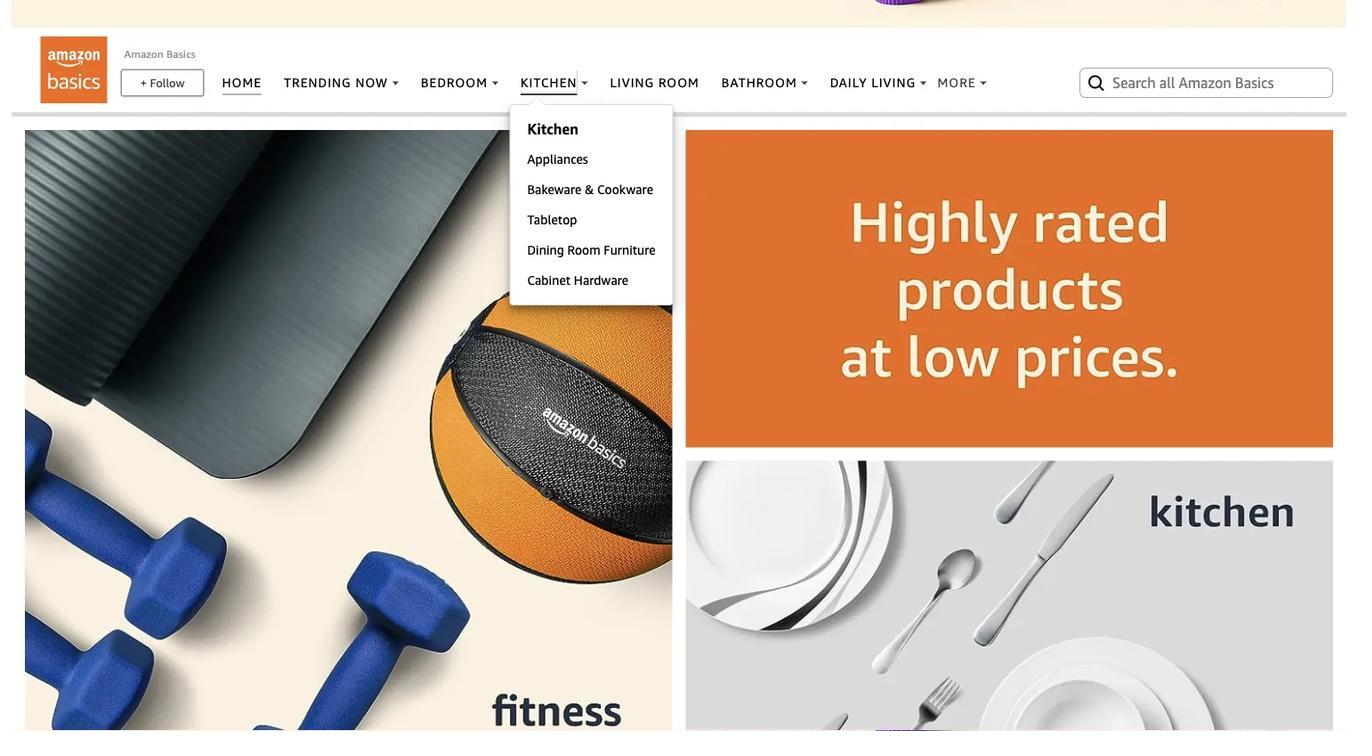Task type: locate. For each thing, give the bounding box(es) containing it.
+ follow
[[140, 75, 185, 89]]

follow
[[150, 75, 185, 89]]

+
[[140, 75, 147, 89]]

amazon basics
[[124, 47, 196, 59]]

+ follow button
[[122, 70, 203, 95]]

amazon
[[124, 47, 164, 59]]

basics
[[167, 47, 196, 59]]

amazon basics logo image
[[41, 37, 107, 103]]



Task type: vqa. For each thing, say whether or not it's contained in the screenshot.
7K+
no



Task type: describe. For each thing, give the bounding box(es) containing it.
amazon basics link
[[124, 47, 196, 59]]

search image
[[1086, 72, 1108, 93]]

Search all Amazon Basics search field
[[1113, 67, 1305, 98]]



